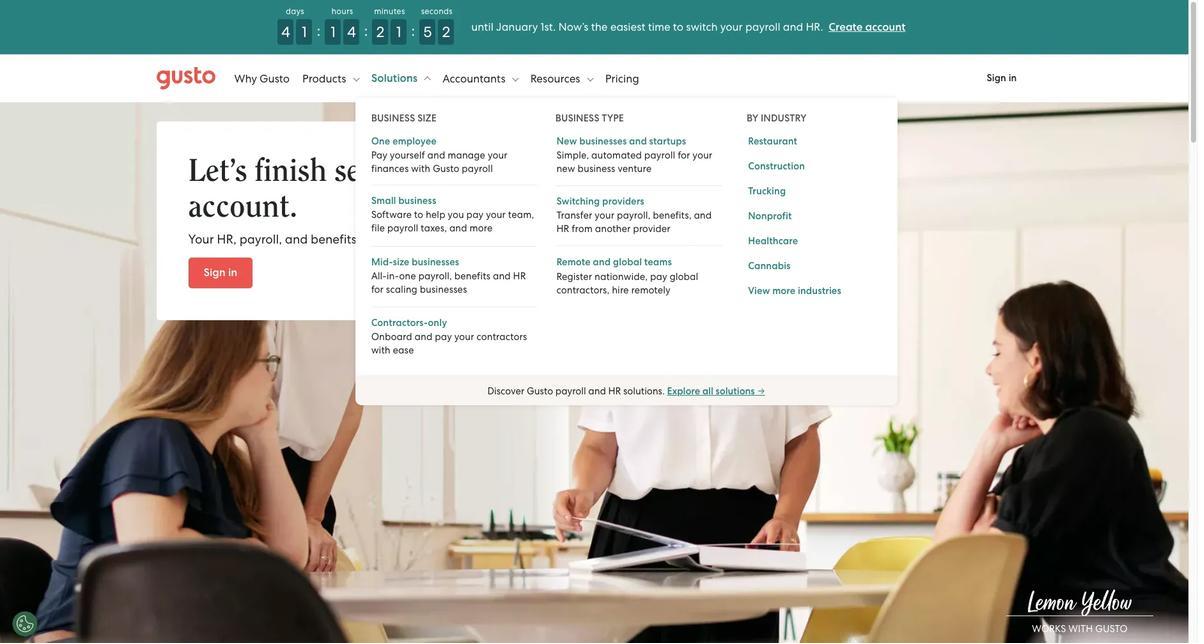 Task type: vqa. For each thing, say whether or not it's contained in the screenshot.


Task type: describe. For each thing, give the bounding box(es) containing it.
business size
[[371, 112, 436, 124]]

accountants button
[[442, 59, 519, 97]]

new
[[556, 163, 575, 174]]

construction
[[748, 160, 805, 172]]

1 vertical spatial more
[[772, 285, 796, 296]]

hr inside mid-size businesses all-in-one payroll, benefits and hr for scaling businesses
[[513, 270, 526, 282]]

your
[[188, 232, 214, 247]]

restaurant
[[748, 135, 797, 147]]

contractors,
[[556, 284, 610, 296]]

away.
[[442, 232, 476, 247]]

payroll, inside mid-size businesses all-in-one payroll, benefits and hr for scaling businesses
[[418, 270, 452, 282]]

new
[[556, 135, 577, 147]]

with inside one employee pay yourself and manage your finances with gusto payroll
[[411, 163, 430, 174]]

to inside small business software to help you pay your team, file payroll taxes, and more
[[414, 209, 423, 221]]

taxes,
[[421, 222, 447, 234]]

nonprofit
[[748, 210, 792, 222]]

business for business type
[[555, 112, 599, 124]]

let's finish setting up your account. main content
[[0, 102, 1188, 643]]

your inside small business software to help you pay your team, file payroll taxes, and more
[[486, 209, 506, 221]]

gusto inside one employee pay yourself and manage your finances with gusto payroll
[[433, 163, 459, 174]]

contractors-
[[371, 317, 428, 328]]

pay
[[371, 149, 387, 161]]

switching
[[556, 195, 600, 207]]

payroll inside new businesses and startups simple, automated payroll for your new business venture
[[644, 149, 675, 161]]

solutions button
[[371, 59, 431, 97]]

create
[[829, 20, 863, 34]]

new businesses and startups simple, automated payroll for your new business venture
[[556, 135, 712, 174]]

online payroll services, hr, and benefits | gusto image
[[156, 67, 215, 90]]

industry
[[761, 112, 807, 124]]

transfer
[[556, 209, 592, 221]]

payroll, inside let's finish setting up your account. main content
[[240, 232, 282, 247]]

trucking link
[[742, 177, 789, 198]]

cannabis link
[[742, 252, 794, 273]]

1 2 from the left
[[376, 23, 384, 41]]

and inside contractors-only onboard and pay your contractors with ease
[[415, 331, 432, 342]]

2 vertical spatial hr
[[608, 386, 621, 397]]

: for 4
[[317, 22, 321, 40]]

simple,
[[556, 149, 589, 161]]

hr inside switching providers transfer your payroll, benefits, and hr from another provider
[[556, 223, 569, 234]]

hr.
[[806, 20, 823, 33]]

1 for 4
[[302, 23, 307, 41]]

solutions
[[371, 71, 420, 85]]

a
[[404, 232, 412, 247]]

only
[[428, 317, 447, 328]]

industries
[[798, 285, 841, 296]]

and inside small business software to help you pay your team, file payroll taxes, and more
[[449, 222, 467, 234]]

sign in inside main element
[[987, 72, 1017, 84]]

provider
[[633, 223, 670, 234]]

sign in link inside let's finish setting up your account. main content
[[188, 258, 253, 288]]

account.
[[188, 191, 297, 222]]

small
[[371, 195, 396, 206]]

works
[[1032, 623, 1066, 634]]

all-
[[371, 270, 387, 282]]

cannabis
[[748, 260, 791, 271]]

team,
[[508, 209, 534, 221]]

type
[[602, 112, 624, 124]]

business for business size
[[371, 112, 415, 124]]

1 for 2
[[396, 23, 401, 41]]

are
[[359, 232, 378, 247]]

now's
[[558, 20, 588, 33]]

startups
[[649, 135, 686, 147]]

contractors-only onboard and pay your contractors with ease
[[371, 317, 527, 356]]

seconds
[[421, 6, 453, 16]]

create account link
[[829, 20, 906, 34]]

1 4 from the left
[[281, 23, 290, 41]]

view more industries link
[[742, 277, 844, 298]]

works with gusto
[[1032, 623, 1128, 634]]

and inside switching providers transfer your payroll, benefits, and hr from another provider
[[694, 209, 712, 221]]

healthcare link
[[742, 227, 801, 248]]

and inside new businesses and startups simple, automated payroll for your new business venture
[[629, 135, 647, 147]]

for inside new businesses and startups simple, automated payroll for your new business venture
[[678, 149, 690, 161]]

discover gusto payroll and hr solutions. explore all solutions →
[[487, 386, 765, 397]]

pay for global
[[650, 271, 667, 282]]

2 vertical spatial businesses
[[420, 284, 467, 295]]

with inside contractors-only onboard and pay your contractors with ease
[[371, 344, 390, 356]]

account
[[865, 20, 906, 34]]

trucking
[[748, 185, 786, 197]]

hr,
[[217, 232, 237, 247]]

why gusto
[[234, 72, 290, 85]]

gusto right why at the left of the page
[[260, 72, 290, 85]]

construction link
[[742, 152, 808, 173]]

register
[[556, 271, 592, 282]]

january
[[496, 20, 538, 33]]

remotely
[[631, 284, 670, 296]]

to inside until january 1st. now's the easiest time to switch your payroll and hr. create account
[[673, 20, 683, 33]]

small business software to help you pay your team, file payroll taxes, and more
[[371, 195, 534, 234]]

solutions.
[[623, 386, 665, 397]]

until january 1st. now's the easiest time to switch your payroll and hr. create account
[[471, 20, 906, 34]]

scaling
[[386, 284, 417, 295]]

mid-
[[371, 256, 393, 268]]

switch
[[686, 20, 718, 33]]

yourself
[[390, 149, 425, 161]]

pay inside contractors-only onboard and pay your contractors with ease
[[435, 331, 452, 342]]

until
[[471, 20, 493, 33]]

more inside small business software to help you pay your team, file payroll taxes, and more
[[470, 222, 493, 234]]

click
[[415, 232, 439, 247]]

2 2 from the left
[[442, 23, 450, 41]]

benefits inside mid-size businesses all-in-one payroll, benefits and hr for scaling businesses
[[454, 270, 490, 282]]

up
[[430, 155, 462, 187]]

0 vertical spatial in
[[1009, 72, 1017, 84]]

by industry
[[747, 112, 807, 124]]

business type
[[555, 112, 624, 124]]

and inside mid-size businesses all-in-one payroll, benefits and hr for scaling businesses
[[493, 270, 511, 282]]

businesses inside new businesses and startups simple, automated payroll for your new business venture
[[579, 135, 627, 147]]

payroll, inside switching providers transfer your payroll, benefits, and hr from another provider
[[617, 209, 650, 221]]



Task type: locate. For each thing, give the bounding box(es) containing it.
global down teams
[[670, 271, 698, 282]]

businesses down click
[[412, 256, 459, 268]]

view more industries
[[748, 285, 841, 296]]

for
[[678, 149, 690, 161], [371, 284, 384, 295]]

0 horizontal spatial with
[[371, 344, 390, 356]]

with inside let's finish setting up your account. main content
[[1068, 623, 1093, 634]]

view
[[748, 285, 770, 296]]

gusto
[[260, 72, 290, 85], [433, 163, 459, 174], [527, 386, 553, 397], [1095, 623, 1128, 634]]

1 : from the left
[[317, 22, 321, 40]]

and up contractors
[[493, 270, 511, 282]]

1 vertical spatial sign in link
[[188, 258, 253, 288]]

discover
[[487, 386, 524, 397]]

and down the employee
[[427, 149, 445, 161]]

0 horizontal spatial 2
[[376, 23, 384, 41]]

payroll, right one
[[418, 270, 452, 282]]

1 horizontal spatial 1
[[330, 23, 336, 41]]

help
[[426, 209, 445, 221]]

: for 2
[[411, 22, 415, 40]]

2 horizontal spatial :
[[411, 22, 415, 40]]

0 vertical spatial benefits
[[311, 232, 356, 247]]

0 horizontal spatial global
[[613, 256, 642, 268]]

0 vertical spatial business
[[578, 163, 615, 174]]

for inside mid-size businesses all-in-one payroll, benefits and hr for scaling businesses
[[371, 284, 384, 295]]

1 vertical spatial to
[[414, 209, 423, 221]]

1 vertical spatial benefits
[[454, 270, 490, 282]]

benefits inside let's finish setting up your account. main content
[[311, 232, 356, 247]]

automated
[[591, 149, 642, 161]]

why
[[234, 72, 257, 85]]

benefits left are
[[311, 232, 356, 247]]

1 horizontal spatial hr
[[556, 223, 569, 234]]

0 vertical spatial sign in link
[[971, 64, 1032, 93]]

1 horizontal spatial 2
[[442, 23, 450, 41]]

0 horizontal spatial hr
[[513, 270, 526, 282]]

just
[[381, 232, 401, 247]]

pay down teams
[[650, 271, 667, 282]]

pricing
[[605, 72, 639, 85]]

and up the nationwide,
[[593, 256, 611, 268]]

0 horizontal spatial in
[[228, 266, 237, 279]]

business up new on the top left
[[555, 112, 599, 124]]

venture
[[618, 163, 652, 174]]

1 vertical spatial businesses
[[412, 256, 459, 268]]

1 vertical spatial hr
[[513, 270, 526, 282]]

2 vertical spatial payroll,
[[418, 270, 452, 282]]

2 horizontal spatial 1
[[396, 23, 401, 41]]

2 vertical spatial with
[[1068, 623, 1093, 634]]

to left help
[[414, 209, 423, 221]]

healthcare
[[748, 235, 798, 246]]

and inside until january 1st. now's the easiest time to switch your payroll and hr. create account
[[783, 20, 803, 33]]

1 horizontal spatial for
[[678, 149, 690, 161]]

and down only
[[415, 331, 432, 342]]

size inside mid-size businesses all-in-one payroll, benefits and hr for scaling businesses
[[393, 256, 409, 268]]

1 horizontal spatial pay
[[466, 209, 484, 221]]

solutions
[[716, 386, 755, 397]]

explore
[[667, 386, 700, 397]]

2 horizontal spatial pay
[[650, 271, 667, 282]]

0 horizontal spatial pay
[[435, 331, 452, 342]]

time
[[648, 20, 670, 33]]

switching providers transfer your payroll, benefits, and hr from another provider
[[556, 195, 712, 234]]

onboard
[[371, 331, 412, 342]]

2 horizontal spatial payroll,
[[617, 209, 650, 221]]

business inside new businesses and startups simple, automated payroll for your new business venture
[[578, 163, 615, 174]]

benefits down away.
[[454, 270, 490, 282]]

4 down hours
[[347, 23, 356, 41]]

payroll inside until january 1st. now's the easiest time to switch your payroll and hr. create account
[[745, 20, 780, 33]]

business inside small business software to help you pay your team, file payroll taxes, and more
[[398, 195, 436, 206]]

pay down only
[[435, 331, 452, 342]]

0 horizontal spatial to
[[414, 209, 423, 221]]

1 business from the left
[[371, 112, 415, 124]]

payroll for until january 1st. now's the easiest time to switch your payroll and hr. create account
[[745, 20, 780, 33]]

0 vertical spatial hr
[[556, 223, 569, 234]]

payroll, down providers
[[617, 209, 650, 221]]

pay
[[466, 209, 484, 221], [650, 271, 667, 282], [435, 331, 452, 342]]

1 horizontal spatial with
[[411, 163, 430, 174]]

0 vertical spatial to
[[673, 20, 683, 33]]

2 vertical spatial pay
[[435, 331, 452, 342]]

1 down hours
[[330, 23, 336, 41]]

1 horizontal spatial 4
[[347, 23, 356, 41]]

with down onboard
[[371, 344, 390, 356]]

your inside one employee pay yourself and manage your finances with gusto payroll
[[488, 149, 507, 161]]

manage
[[448, 149, 485, 161]]

business up help
[[398, 195, 436, 206]]

main element
[[156, 59, 1032, 405]]

you
[[448, 209, 464, 221]]

2 business from the left
[[555, 112, 599, 124]]

size for mid-
[[393, 256, 409, 268]]

all
[[702, 386, 713, 397]]

pricing link
[[605, 59, 639, 97]]

1 horizontal spatial sign in
[[987, 72, 1017, 84]]

3 : from the left
[[411, 22, 415, 40]]

1 horizontal spatial to
[[673, 20, 683, 33]]

2 1 from the left
[[330, 23, 336, 41]]

1 horizontal spatial business
[[578, 163, 615, 174]]

sign inside let's finish setting up your account. main content
[[204, 266, 226, 279]]

1 vertical spatial sign in
[[204, 266, 237, 279]]

2 4 from the left
[[347, 23, 356, 41]]

remote
[[556, 256, 591, 268]]

1 down 'minutes'
[[396, 23, 401, 41]]

1 vertical spatial in
[[228, 266, 237, 279]]

1 horizontal spatial global
[[670, 271, 698, 282]]

to
[[673, 20, 683, 33], [414, 209, 423, 221]]

size up the employee
[[417, 112, 436, 124]]

remote and global teams register nationwide, pay global contractors, hire remotely
[[556, 256, 698, 296]]

more right the view
[[772, 285, 796, 296]]

5
[[423, 23, 432, 41]]

finish
[[255, 155, 327, 187]]

with
[[411, 163, 430, 174], [371, 344, 390, 356], [1068, 623, 1093, 634]]

global up the nationwide,
[[613, 256, 642, 268]]

and right benefits,
[[694, 209, 712, 221]]

pay inside remote and global teams register nationwide, pay global contractors, hire remotely
[[650, 271, 667, 282]]

1 vertical spatial global
[[670, 271, 698, 282]]

your inside let's finish setting up your account.
[[470, 155, 528, 187]]

payroll inside small business software to help you pay your team, file payroll taxes, and more
[[387, 222, 418, 234]]

your inside contractors-only onboard and pay your contractors with ease
[[454, 331, 474, 342]]

and up automated
[[629, 135, 647, 147]]

businesses up only
[[420, 284, 467, 295]]

1 vertical spatial with
[[371, 344, 390, 356]]

3 1 from the left
[[396, 23, 401, 41]]

0 horizontal spatial for
[[371, 284, 384, 295]]

one
[[371, 135, 390, 147]]

payroll for one employee pay yourself and manage your finances with gusto payroll
[[462, 163, 493, 174]]

: for 1
[[364, 22, 368, 40]]

0 vertical spatial payroll,
[[617, 209, 650, 221]]

0 vertical spatial sign in
[[987, 72, 1017, 84]]

with right works
[[1068, 623, 1093, 634]]

resources
[[530, 72, 583, 85]]

hr
[[556, 223, 569, 234], [513, 270, 526, 282], [608, 386, 621, 397]]

1 1 from the left
[[302, 23, 307, 41]]

for down all-
[[371, 284, 384, 295]]

explore all solutions → link
[[667, 384, 765, 399]]

1 vertical spatial payroll,
[[240, 232, 282, 247]]

resources button
[[530, 59, 593, 97]]

gusto down manage
[[433, 163, 459, 174]]

0 horizontal spatial 1
[[302, 23, 307, 41]]

easiest
[[610, 20, 645, 33]]

0 vertical spatial global
[[613, 256, 642, 268]]

0 vertical spatial businesses
[[579, 135, 627, 147]]

benefits,
[[653, 209, 691, 221]]

let's finish setting up your account.
[[188, 155, 528, 222]]

0 horizontal spatial benefits
[[311, 232, 356, 247]]

and inside remote and global teams register nationwide, pay global contractors, hire remotely
[[593, 256, 611, 268]]

1 horizontal spatial size
[[417, 112, 436, 124]]

hours
[[331, 6, 353, 16]]

payroll, right hr, on the top left of page
[[240, 232, 282, 247]]

size up one
[[393, 256, 409, 268]]

1st.
[[541, 20, 556, 33]]

0 horizontal spatial 4
[[281, 23, 290, 41]]

and
[[783, 20, 803, 33], [629, 135, 647, 147], [427, 149, 445, 161], [694, 209, 712, 221], [449, 222, 467, 234], [285, 232, 308, 247], [593, 256, 611, 268], [493, 270, 511, 282], [415, 331, 432, 342], [588, 386, 606, 397]]

and left solutions.
[[588, 386, 606, 397]]

restaurant link
[[742, 128, 800, 148]]

sign in inside let's finish setting up your account. main content
[[204, 266, 237, 279]]

payroll for small business software to help you pay your team, file payroll taxes, and more
[[387, 222, 418, 234]]

2 horizontal spatial with
[[1068, 623, 1093, 634]]

2 : from the left
[[364, 22, 368, 40]]

file
[[371, 222, 385, 234]]

and left hr.
[[783, 20, 803, 33]]

sign inside main element
[[987, 72, 1006, 84]]

0 horizontal spatial business
[[371, 112, 415, 124]]

accountants
[[442, 72, 508, 85]]

size
[[417, 112, 436, 124], [393, 256, 409, 268]]

hr left register
[[513, 270, 526, 282]]

to right time
[[673, 20, 683, 33]]

business up one
[[371, 112, 415, 124]]

benefits
[[311, 232, 356, 247], [454, 270, 490, 282]]

0 horizontal spatial business
[[398, 195, 436, 206]]

2 down 'minutes'
[[376, 23, 384, 41]]

your inside switching providers transfer your payroll, benefits, and hr from another provider
[[595, 209, 614, 221]]

1 vertical spatial sign
[[204, 266, 226, 279]]

in
[[1009, 72, 1017, 84], [228, 266, 237, 279]]

business down automated
[[578, 163, 615, 174]]

hire
[[612, 284, 629, 296]]

1 horizontal spatial sign in link
[[971, 64, 1032, 93]]

0 horizontal spatial sign
[[204, 266, 226, 279]]

sign in link inside main element
[[971, 64, 1032, 93]]

payroll inside one employee pay yourself and manage your finances with gusto payroll
[[462, 163, 493, 174]]

your inside new businesses and startups simple, automated payroll for your new business venture
[[693, 149, 712, 161]]

gusto right discover
[[527, 386, 553, 397]]

0 horizontal spatial more
[[470, 222, 493, 234]]

software
[[371, 209, 412, 221]]

1 horizontal spatial :
[[364, 22, 368, 40]]

one employee pay yourself and manage your finances with gusto payroll
[[371, 135, 507, 174]]

and down account.
[[285, 232, 308, 247]]

pay inside small business software to help you pay your team, file payroll taxes, and more
[[466, 209, 484, 221]]

teams
[[644, 256, 672, 268]]

→
[[757, 386, 765, 397]]

gusto inside let's finish setting up your account. main content
[[1095, 623, 1128, 634]]

finances
[[371, 163, 409, 174]]

1 horizontal spatial payroll,
[[418, 270, 452, 282]]

in inside main content
[[228, 266, 237, 279]]

hr down transfer
[[556, 223, 569, 234]]

1 down days
[[302, 23, 307, 41]]

0 vertical spatial more
[[470, 222, 493, 234]]

with down yourself
[[411, 163, 430, 174]]

providers
[[602, 195, 644, 207]]

1 vertical spatial for
[[371, 284, 384, 295]]

0 vertical spatial pay
[[466, 209, 484, 221]]

for down startups
[[678, 149, 690, 161]]

0 horizontal spatial :
[[317, 22, 321, 40]]

another
[[595, 223, 631, 234]]

0 horizontal spatial payroll,
[[240, 232, 282, 247]]

your
[[720, 20, 743, 33], [488, 149, 507, 161], [693, 149, 712, 161], [470, 155, 528, 187], [486, 209, 506, 221], [595, 209, 614, 221], [454, 331, 474, 342]]

1 vertical spatial size
[[393, 256, 409, 268]]

employee
[[392, 135, 437, 147]]

1 horizontal spatial business
[[555, 112, 599, 124]]

your inside until january 1st. now's the easiest time to switch your payroll and hr. create account
[[720, 20, 743, 33]]

pay right you
[[466, 209, 484, 221]]

1 horizontal spatial in
[[1009, 72, 1017, 84]]

0 horizontal spatial sign in
[[204, 266, 237, 279]]

the
[[591, 20, 608, 33]]

by
[[747, 112, 758, 124]]

1 vertical spatial pay
[[650, 271, 667, 282]]

0 vertical spatial with
[[411, 163, 430, 174]]

0 vertical spatial size
[[417, 112, 436, 124]]

gusto right works
[[1095, 623, 1128, 634]]

from
[[572, 223, 593, 234]]

4 down days
[[281, 23, 290, 41]]

size for business
[[417, 112, 436, 124]]

0 horizontal spatial size
[[393, 256, 409, 268]]

0 horizontal spatial sign in link
[[188, 258, 253, 288]]

pay for your
[[466, 209, 484, 221]]

0 vertical spatial sign
[[987, 72, 1006, 84]]

1 vertical spatial business
[[398, 195, 436, 206]]

0 vertical spatial for
[[678, 149, 690, 161]]

sign in
[[987, 72, 1017, 84], [204, 266, 237, 279]]

and down you
[[449, 222, 467, 234]]

nonprofit link
[[742, 202, 795, 223]]

why gusto link
[[234, 59, 290, 97]]

businesses up automated
[[579, 135, 627, 147]]

business
[[578, 163, 615, 174], [398, 195, 436, 206]]

products button
[[302, 59, 359, 97]]

1 horizontal spatial sign
[[987, 72, 1006, 84]]

more right taxes,
[[470, 222, 493, 234]]

let's
[[188, 155, 247, 187]]

nationwide,
[[595, 271, 648, 282]]

1 horizontal spatial benefits
[[454, 270, 490, 282]]

and inside one employee pay yourself and manage your finances with gusto payroll
[[427, 149, 445, 161]]

1 horizontal spatial more
[[772, 285, 796, 296]]

2 right the 5
[[442, 23, 450, 41]]

hr left solutions.
[[608, 386, 621, 397]]

and inside let's finish setting up your account. main content
[[285, 232, 308, 247]]

days
[[286, 6, 304, 16]]

2 horizontal spatial hr
[[608, 386, 621, 397]]

sign in link
[[971, 64, 1032, 93], [188, 258, 253, 288]]

your hr, payroll, and benefits are just a click away.
[[188, 232, 476, 247]]



